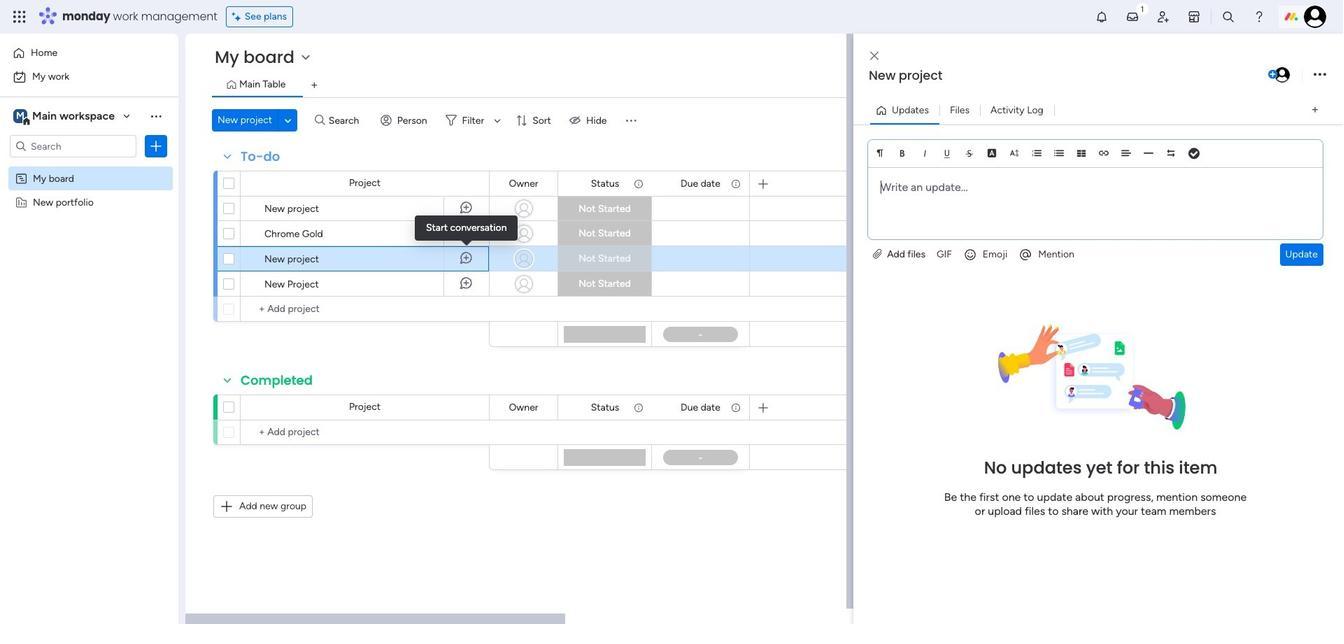 Task type: locate. For each thing, give the bounding box(es) containing it.
0 vertical spatial jacob simon image
[[1305, 6, 1327, 28]]

format image
[[876, 148, 885, 158]]

see plans image
[[232, 9, 245, 24]]

close image
[[871, 51, 879, 61]]

None field
[[866, 66, 1266, 85], [237, 148, 284, 166], [506, 176, 542, 191], [588, 176, 623, 191], [678, 176, 724, 191], [237, 372, 316, 390], [506, 400, 542, 415], [588, 400, 623, 415], [678, 400, 724, 415], [866, 66, 1266, 85], [237, 148, 284, 166], [506, 176, 542, 191], [588, 176, 623, 191], [678, 176, 724, 191], [237, 372, 316, 390], [506, 400, 542, 415], [588, 400, 623, 415], [678, 400, 724, 415]]

0 horizontal spatial jacob simon image
[[1274, 66, 1292, 84]]

dapulse attachment image
[[874, 248, 882, 260]]

0 horizontal spatial options image
[[149, 139, 163, 153]]

dapulse addbtn image
[[1269, 70, 1278, 79]]

options image up add view image
[[1315, 65, 1327, 84]]

monday marketplace image
[[1188, 10, 1202, 24]]

jacob simon image
[[1305, 6, 1327, 28], [1274, 66, 1292, 84]]

workspace options image
[[149, 109, 163, 123]]

list box
[[0, 163, 178, 403]]

2 vertical spatial option
[[0, 166, 178, 168]]

rtl ltr image
[[1167, 148, 1177, 158]]

tab
[[303, 74, 326, 97]]

checklist image
[[1189, 149, 1200, 159]]

text color image
[[988, 148, 997, 158]]

0 vertical spatial option
[[8, 42, 170, 64]]

0 vertical spatial options image
[[1315, 65, 1327, 84]]

&bull; bullets image
[[1055, 148, 1065, 158]]

1. numbers image
[[1032, 148, 1042, 158]]

tab list
[[212, 74, 1316, 97]]

workspace image
[[13, 108, 27, 124]]

option
[[8, 42, 170, 64], [8, 66, 170, 88], [0, 166, 178, 168]]

options image down workspace options icon
[[149, 139, 163, 153]]

options image
[[1315, 65, 1327, 84], [149, 139, 163, 153]]

column information image
[[633, 178, 645, 189], [731, 178, 742, 189], [731, 402, 742, 413]]

1 horizontal spatial jacob simon image
[[1305, 6, 1327, 28]]

size image
[[1010, 148, 1020, 158]]



Task type: vqa. For each thing, say whether or not it's contained in the screenshot.
Menu image
yes



Task type: describe. For each thing, give the bounding box(es) containing it.
link image
[[1100, 148, 1109, 158]]

help image
[[1253, 10, 1267, 24]]

align image
[[1122, 148, 1132, 158]]

bold image
[[898, 148, 908, 158]]

angle down image
[[285, 115, 291, 126]]

1 image
[[1137, 1, 1149, 16]]

Search in workspace field
[[29, 138, 117, 154]]

add view image
[[1313, 105, 1319, 115]]

1 vertical spatial jacob simon image
[[1274, 66, 1292, 84]]

update feed image
[[1126, 10, 1140, 24]]

select product image
[[13, 10, 27, 24]]

invite members image
[[1157, 10, 1171, 24]]

italic image
[[920, 148, 930, 158]]

workspace selection element
[[13, 108, 117, 126]]

1 vertical spatial option
[[8, 66, 170, 88]]

add view image
[[312, 80, 317, 91]]

strikethrough image
[[965, 148, 975, 158]]

arrow down image
[[489, 112, 506, 129]]

1 horizontal spatial options image
[[1315, 65, 1327, 84]]

underline image
[[943, 148, 953, 158]]

search everything image
[[1222, 10, 1236, 24]]

notifications image
[[1095, 10, 1109, 24]]

Search field
[[325, 111, 367, 130]]

line image
[[1144, 148, 1154, 158]]

1 vertical spatial options image
[[149, 139, 163, 153]]

v2 search image
[[315, 113, 325, 128]]

menu image
[[624, 113, 638, 127]]

column information image
[[633, 402, 645, 413]]

table image
[[1077, 148, 1087, 158]]



